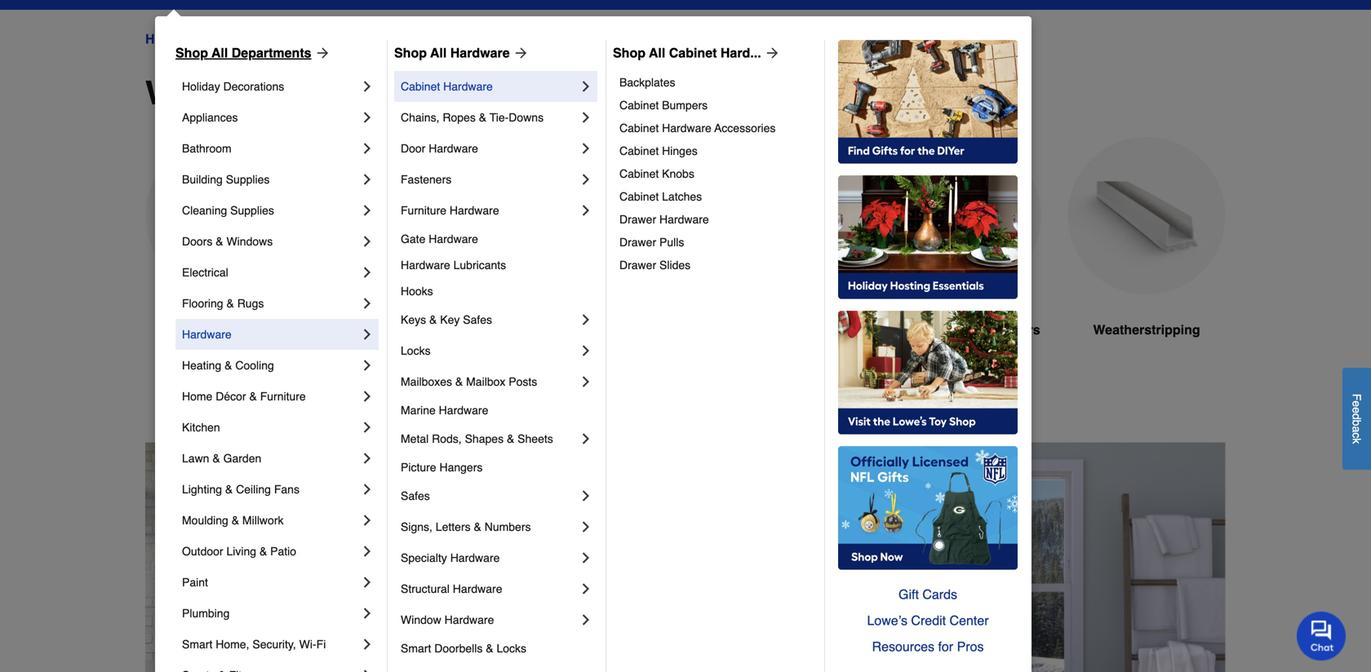 Task type: locate. For each thing, give the bounding box(es) containing it.
flooring & rugs
[[182, 297, 264, 310]]

1 drawer from the top
[[620, 213, 656, 226]]

1 horizontal spatial arrow right image
[[510, 45, 530, 61]]

1 vertical spatial drawer
[[620, 236, 656, 249]]

1 horizontal spatial smart
[[401, 643, 431, 656]]

all up backplates
[[649, 45, 666, 60]]

furniture up gate
[[401, 204, 447, 217]]

lawn & garden
[[182, 452, 261, 465]]

None search field
[[516, 0, 962, 12]]

hardware up "smart doorbells & locks"
[[445, 614, 494, 627]]

1 horizontal spatial shop
[[394, 45, 427, 60]]

openers
[[988, 322, 1041, 338]]

2 shop from the left
[[394, 45, 427, 60]]

outdoor living & patio
[[182, 545, 296, 558]]

cabinet up chains,
[[401, 80, 440, 93]]

hardware inside 'furniture hardware' link
[[450, 204, 499, 217]]

& left sheets
[[507, 433, 515, 446]]

hardware down the mailboxes & mailbox posts
[[439, 404, 489, 417]]

2 e from the top
[[1351, 407, 1364, 414]]

departments
[[232, 45, 311, 60]]

1 vertical spatial safes
[[401, 490, 430, 503]]

hardware for marine hardware
[[439, 404, 489, 417]]

heating & cooling link
[[182, 350, 359, 381]]

chevron right image for building supplies
[[359, 171, 376, 188]]

latches
[[662, 190, 702, 203]]

shop all cabinet hard...
[[613, 45, 761, 60]]

1 horizontal spatial all
[[430, 45, 447, 60]]

drawer slides link
[[620, 254, 813, 277]]

0 horizontal spatial furniture
[[260, 390, 306, 403]]

0 horizontal spatial all
[[212, 45, 228, 60]]

1 horizontal spatial locks
[[497, 643, 527, 656]]

arrow right image inside shop all hardware link
[[510, 45, 530, 61]]

hardware inside window hardware link
[[445, 614, 494, 627]]

decorations
[[223, 80, 284, 93]]

& left key
[[429, 314, 437, 327]]

chevron right image for furniture hardware
[[578, 202, 594, 219]]

e up the d
[[1351, 401, 1364, 407]]

lighting
[[182, 483, 222, 496]]

furniture up kitchen link
[[260, 390, 306, 403]]

a white three-panel, craftsman-style, prehung interior door with doorframe and hinges. image
[[330, 137, 488, 295]]

2 horizontal spatial all
[[649, 45, 666, 60]]

hardware inside cabinet hardware accessories link
[[662, 122, 712, 135]]

drawer inside the 'drawer slides' link
[[620, 259, 656, 272]]

safes right key
[[463, 314, 492, 327]]

chevron right image for outdoor living & patio
[[359, 544, 376, 560]]

chains, ropes & tie-downs link
[[401, 102, 578, 133]]

0 vertical spatial home
[[145, 31, 182, 47]]

chevron right image for structural hardware
[[578, 581, 594, 598]]

cabinet up backplates link
[[669, 45, 717, 60]]

specialty hardware
[[401, 552, 500, 565]]

supplies inside building supplies 'link'
[[226, 173, 270, 186]]

appliances
[[182, 111, 238, 124]]

a blue chamberlain garage door opener with two white light panels. image
[[883, 137, 1042, 295]]

cabinet
[[669, 45, 717, 60], [401, 80, 440, 93], [620, 99, 659, 112], [620, 122, 659, 135], [620, 145, 659, 158], [620, 167, 659, 180], [620, 190, 659, 203]]

a barn door with a brown frame, three frosted glass panels, black hardware and a black track. image
[[699, 137, 857, 295]]

backplates link
[[620, 71, 813, 94]]

building supplies
[[182, 173, 270, 186]]

cabinet knobs
[[620, 167, 695, 180]]

all inside 'link'
[[649, 45, 666, 60]]

0 horizontal spatial home
[[145, 31, 182, 47]]

interior
[[366, 322, 411, 338]]

mailbox
[[466, 376, 506, 389]]

hardware down ropes
[[429, 142, 478, 155]]

cabinet for cabinet hinges
[[620, 145, 659, 158]]

chevron right image for smart home, security, wi-fi
[[359, 637, 376, 653]]

0 vertical spatial supplies
[[226, 173, 270, 186]]

a piece of white weatherstripping. image
[[1068, 137, 1226, 295]]

chevron right image for cabinet hardware
[[578, 78, 594, 95]]

hardware inside shop all hardware link
[[450, 45, 510, 60]]

arrow right image up holiday decorations link on the left top of the page
[[311, 45, 331, 61]]

0 vertical spatial locks
[[401, 345, 431, 358]]

cabinet latches
[[620, 190, 702, 203]]

2 arrow right image from the left
[[510, 45, 530, 61]]

chevron right image for safes
[[578, 488, 594, 505]]

all for cabinet
[[649, 45, 666, 60]]

find gifts for the diyer. image
[[838, 40, 1018, 164]]

cabinet hinges
[[620, 145, 698, 158]]

1 vertical spatial locks
[[497, 643, 527, 656]]

moulding
[[182, 514, 228, 527]]

& down departments
[[297, 74, 321, 112]]

weatherstripping link
[[1068, 137, 1226, 379]]

chevron right image for window hardware
[[578, 612, 594, 629]]

1 horizontal spatial safes
[[463, 314, 492, 327]]

numbers
[[485, 521, 531, 534]]

hardware for gate hardware
[[429, 233, 478, 246]]

accessories
[[715, 122, 776, 135]]

letters
[[436, 521, 471, 534]]

wi-
[[299, 638, 316, 651]]

structural hardware link
[[401, 574, 578, 605]]

windows & doors down departments
[[145, 74, 424, 112]]

hardware up the chains, ropes & tie-downs
[[443, 80, 493, 93]]

3 drawer from the top
[[620, 259, 656, 272]]

chevron right image for keys & key safes
[[578, 312, 594, 328]]

hooks
[[401, 285, 433, 298]]

cabinet up cabinet knobs
[[620, 145, 659, 158]]

cabinet for cabinet latches
[[620, 190, 659, 203]]

hardware inside structural hardware link
[[453, 583, 502, 596]]

& left the mailbox
[[455, 376, 463, 389]]

3 all from the left
[[649, 45, 666, 60]]

hardware inside door hardware link
[[429, 142, 478, 155]]

hardware inside gate hardware link
[[429, 233, 478, 246]]

shop up backplates
[[613, 45, 646, 60]]

garden
[[223, 452, 261, 465]]

shop inside 'link'
[[613, 45, 646, 60]]

bumpers
[[662, 99, 708, 112]]

home for home décor & furniture
[[182, 390, 213, 403]]

e up b
[[1351, 407, 1364, 414]]

windows
[[196, 31, 249, 47], [145, 74, 288, 112], [227, 235, 273, 248], [565, 322, 622, 338]]

chevron right image for door hardware
[[578, 140, 594, 157]]

drawer inside drawer pulls link
[[620, 236, 656, 249]]

exterior doors
[[179, 322, 270, 338]]

holiday hosting essentials. image
[[838, 176, 1018, 300]]

hardware for structural hardware
[[453, 583, 502, 596]]

hardware down flooring
[[182, 328, 232, 341]]

1 horizontal spatial furniture
[[401, 204, 447, 217]]

specialty hardware link
[[401, 543, 578, 574]]

picture hangers
[[401, 461, 483, 474]]

chevron right image
[[359, 78, 376, 95], [578, 109, 594, 126], [359, 265, 376, 281], [578, 312, 594, 328], [359, 327, 376, 343], [578, 343, 594, 359], [578, 374, 594, 390], [578, 431, 594, 447], [359, 482, 376, 498], [578, 488, 594, 505], [359, 513, 376, 529], [578, 519, 594, 536], [359, 544, 376, 560], [359, 575, 376, 591], [578, 581, 594, 598], [359, 637, 376, 653]]

home
[[145, 31, 182, 47], [182, 390, 213, 403]]

electrical link
[[182, 257, 359, 288]]

lowe's credit center
[[867, 614, 989, 629]]

0 horizontal spatial shop
[[176, 45, 208, 60]]

cabinet down cabinet knobs
[[620, 190, 659, 203]]

hardware for cabinet hardware
[[443, 80, 493, 93]]

1 arrow right image from the left
[[311, 45, 331, 61]]

cabinet down "cabinet hinges"
[[620, 167, 659, 180]]

locks
[[401, 345, 431, 358], [497, 643, 527, 656]]

hardware inside hardware link
[[182, 328, 232, 341]]

2 vertical spatial drawer
[[620, 259, 656, 272]]

0 horizontal spatial locks
[[401, 345, 431, 358]]

hardware for door hardware
[[429, 142, 478, 155]]

1 all from the left
[[212, 45, 228, 60]]

d
[[1351, 414, 1364, 420]]

drawer for drawer hardware
[[620, 213, 656, 226]]

smart down window
[[401, 643, 431, 656]]

chevron right image for flooring & rugs
[[359, 296, 376, 312]]

moulding & millwork link
[[182, 505, 359, 536]]

windows & doors up the decorations
[[196, 31, 300, 47]]

electrical
[[182, 266, 228, 279]]

for
[[938, 640, 954, 655]]

0 vertical spatial drawer
[[620, 213, 656, 226]]

hardware inside "cabinet hardware" link
[[443, 80, 493, 93]]

metal rods, shapes & sheets link
[[401, 424, 578, 455]]

& right letters
[[474, 521, 482, 534]]

sheets
[[518, 433, 553, 446]]

0 horizontal spatial arrow right image
[[311, 45, 331, 61]]

smart down plumbing
[[182, 638, 213, 651]]

hardware for specialty hardware
[[450, 552, 500, 565]]

0 vertical spatial furniture
[[401, 204, 447, 217]]

& left cooling
[[225, 359, 232, 372]]

shop
[[176, 45, 208, 60], [394, 45, 427, 60], [613, 45, 646, 60]]

cabinet down backplates
[[620, 99, 659, 112]]

hardware for window hardware
[[445, 614, 494, 627]]

chevron right image for heating & cooling
[[359, 358, 376, 374]]

hard...
[[721, 45, 761, 60]]

drawer
[[620, 213, 656, 226], [620, 236, 656, 249], [620, 259, 656, 272]]

drawer up drawer slides
[[620, 236, 656, 249]]

mailboxes
[[401, 376, 452, 389]]

supplies up cleaning supplies
[[226, 173, 270, 186]]

door
[[401, 142, 426, 155]]

garage doors & openers link
[[883, 137, 1042, 379]]

2 horizontal spatial shop
[[613, 45, 646, 60]]

lawn
[[182, 452, 209, 465]]

1 vertical spatial windows & doors
[[145, 74, 424, 112]]

drawer up drawer pulls
[[620, 213, 656, 226]]

lighting & ceiling fans link
[[182, 474, 359, 505]]

hardware down fasteners link
[[450, 204, 499, 217]]

doors down hooks
[[414, 322, 452, 338]]

1 shop from the left
[[176, 45, 208, 60]]

cabinet for cabinet knobs
[[620, 167, 659, 180]]

arrow right image up "cabinet hardware" link
[[510, 45, 530, 61]]

hardware inside specialty hardware link
[[450, 552, 500, 565]]

supplies inside cleaning supplies "link"
[[230, 204, 274, 217]]

drawer for drawer pulls
[[620, 236, 656, 249]]

rods,
[[432, 433, 462, 446]]

safes down the picture at the bottom left
[[401, 490, 430, 503]]

0 horizontal spatial smart
[[182, 638, 213, 651]]

hardware link
[[182, 319, 359, 350]]

drawer inside drawer hardware link
[[620, 213, 656, 226]]

hardware inside the marine hardware link
[[439, 404, 489, 417]]

hardware up hardware lubricants
[[429, 233, 478, 246]]

arrow right image inside shop all departments link
[[311, 45, 331, 61]]

supplies for building supplies
[[226, 173, 270, 186]]

drawer down drawer pulls
[[620, 259, 656, 272]]

chevron right image
[[578, 78, 594, 95], [359, 109, 376, 126], [359, 140, 376, 157], [578, 140, 594, 157], [359, 171, 376, 188], [578, 171, 594, 188], [359, 202, 376, 219], [578, 202, 594, 219], [359, 233, 376, 250], [359, 296, 376, 312], [359, 358, 376, 374], [359, 389, 376, 405], [359, 420, 376, 436], [359, 451, 376, 467], [578, 550, 594, 567], [359, 606, 376, 622], [578, 612, 594, 629], [359, 668, 376, 673]]

chevron right image for mailboxes & mailbox posts
[[578, 374, 594, 390]]

resources for pros
[[872, 640, 984, 655]]

hardware down bumpers
[[662, 122, 712, 135]]

chevron right image for kitchen
[[359, 420, 376, 436]]

arrow right image
[[311, 45, 331, 61], [510, 45, 530, 61]]

chevron right image for locks
[[578, 343, 594, 359]]

0 vertical spatial windows & doors
[[196, 31, 300, 47]]

hardware inside drawer hardware link
[[660, 213, 709, 226]]

windows & doors
[[196, 31, 300, 47], [145, 74, 424, 112]]

hinges
[[662, 145, 698, 158]]

0 horizontal spatial safes
[[401, 490, 430, 503]]

all up cabinet hardware
[[430, 45, 447, 60]]

holiday
[[182, 80, 220, 93]]

chevron right image for paint
[[359, 575, 376, 591]]

safes
[[463, 314, 492, 327], [401, 490, 430, 503]]

3 shop from the left
[[613, 45, 646, 60]]

& down cleaning supplies
[[216, 235, 223, 248]]

shop up cabinet hardware
[[394, 45, 427, 60]]

moulding & millwork
[[182, 514, 284, 527]]

drawer hardware
[[620, 213, 709, 226]]

1 horizontal spatial home
[[182, 390, 213, 403]]

drawer for drawer slides
[[620, 259, 656, 272]]

shop for shop all departments
[[176, 45, 208, 60]]

cabinet for cabinet hardware
[[401, 80, 440, 93]]

chevron right image for specialty hardware
[[578, 550, 594, 567]]

a black double-hung window with six panes. image
[[514, 137, 673, 295]]

knobs
[[662, 167, 695, 180]]

supplies down building supplies 'link'
[[230, 204, 274, 217]]

cabinet inside 'link'
[[669, 45, 717, 60]]

2 all from the left
[[430, 45, 447, 60]]

all
[[212, 45, 228, 60], [430, 45, 447, 60], [649, 45, 666, 60]]

home link
[[145, 29, 182, 49]]

all up holiday decorations
[[212, 45, 228, 60]]

cabinet up "cabinet hinges"
[[620, 122, 659, 135]]

chevron right image for cleaning supplies
[[359, 202, 376, 219]]

hardware down latches
[[660, 213, 709, 226]]

arrow right image
[[761, 45, 781, 61]]

shop all hardware
[[394, 45, 510, 60]]

2 drawer from the top
[[620, 236, 656, 249]]

1 vertical spatial supplies
[[230, 204, 274, 217]]

hardware down specialty hardware link
[[453, 583, 502, 596]]

cabinet knobs link
[[620, 162, 813, 185]]

locks down window hardware link
[[497, 643, 527, 656]]

1 e from the top
[[1351, 401, 1364, 407]]

hardware down signs, letters & numbers
[[450, 552, 500, 565]]

locks down interior doors
[[401, 345, 431, 358]]

chevron right image for plumbing
[[359, 606, 376, 622]]

security,
[[253, 638, 296, 651]]

c
[[1351, 433, 1364, 438]]

hardware
[[450, 45, 510, 60], [443, 80, 493, 93], [662, 122, 712, 135], [429, 142, 478, 155], [450, 204, 499, 217], [660, 213, 709, 226], [429, 233, 478, 246], [401, 259, 450, 272], [182, 328, 232, 341], [439, 404, 489, 417], [450, 552, 500, 565], [453, 583, 502, 596], [445, 614, 494, 627]]

1 vertical spatial home
[[182, 390, 213, 403]]

bathroom link
[[182, 133, 359, 164]]

shop up holiday
[[176, 45, 208, 60]]

mailboxes & mailbox posts
[[401, 376, 537, 389]]

hardware up "cabinet hardware" link
[[450, 45, 510, 60]]

hardware up hooks
[[401, 259, 450, 272]]

& left patio
[[260, 545, 267, 558]]



Task type: describe. For each thing, give the bounding box(es) containing it.
officially licensed n f l gifts. shop now. image
[[838, 447, 1018, 571]]

windows inside windows & doors link
[[196, 31, 249, 47]]

hardware for cabinet hardware accessories
[[662, 122, 712, 135]]

fi
[[316, 638, 326, 651]]

heating & cooling
[[182, 359, 274, 372]]

window hardware link
[[401, 605, 578, 636]]

holiday decorations link
[[182, 71, 359, 102]]

hangers
[[440, 461, 483, 474]]

chat invite button image
[[1297, 612, 1347, 661]]

hardware for drawer hardware
[[660, 213, 709, 226]]

arrow right image for shop all departments
[[311, 45, 331, 61]]

interior doors
[[366, 322, 452, 338]]

windows inside windows link
[[565, 322, 622, 338]]

resources
[[872, 640, 935, 655]]

tie-
[[490, 111, 509, 124]]

smart for smart doorbells & locks
[[401, 643, 431, 656]]

doors down cleaning
[[182, 235, 213, 248]]

chevron right image for signs, letters & numbers
[[578, 519, 594, 536]]

drawer pulls link
[[620, 231, 813, 254]]

cabinet for cabinet hardware accessories
[[620, 122, 659, 135]]

& inside "link"
[[474, 521, 482, 534]]

weatherstripping
[[1093, 322, 1201, 338]]

& left tie-
[[479, 111, 487, 124]]

chevron right image for bathroom
[[359, 140, 376, 157]]

millwork
[[242, 514, 284, 527]]

& left the millwork
[[232, 514, 239, 527]]

smart for smart home, security, wi-fi
[[182, 638, 213, 651]]

mailboxes & mailbox posts link
[[401, 367, 578, 398]]

chevron right image for moulding & millwork
[[359, 513, 376, 529]]

interior doors link
[[330, 137, 488, 379]]

resources for pros link
[[838, 634, 1018, 660]]

doorbells
[[435, 643, 483, 656]]

chevron right image for hardware
[[359, 327, 376, 343]]

gift cards link
[[838, 582, 1018, 608]]

cabinet hardware link
[[401, 71, 578, 102]]

f
[[1351, 394, 1364, 401]]

door hardware
[[401, 142, 478, 155]]

kitchen
[[182, 421, 220, 434]]

flooring & rugs link
[[182, 288, 359, 319]]

ceiling
[[236, 483, 271, 496]]

outdoor living & patio link
[[182, 536, 359, 567]]

signs,
[[401, 521, 433, 534]]

a blue six-lite, two-panel, shaker-style exterior door. image
[[145, 137, 304, 295]]

cabinet hardware accessories
[[620, 122, 776, 135]]

doors down rugs
[[232, 322, 270, 338]]

all for hardware
[[430, 45, 447, 60]]

cabinet hinges link
[[620, 140, 813, 162]]

safes inside 'link'
[[401, 490, 430, 503]]

lighting & ceiling fans
[[182, 483, 300, 496]]

appliances link
[[182, 102, 359, 133]]

lowe's
[[867, 614, 908, 629]]

home décor & furniture link
[[182, 381, 359, 412]]

locks inside smart doorbells & locks link
[[497, 643, 527, 656]]

rugs
[[237, 297, 264, 310]]

windows inside 'doors & windows' link
[[227, 235, 273, 248]]

1 vertical spatial furniture
[[260, 390, 306, 403]]

hardware inside hardware lubricants link
[[401, 259, 450, 272]]

& left ceiling
[[225, 483, 233, 496]]

chevron right image for doors & windows
[[359, 233, 376, 250]]

structural
[[401, 583, 450, 596]]

home for home
[[145, 31, 182, 47]]

visit the lowe's toy shop. image
[[838, 311, 1018, 435]]

shop for shop all cabinet hard...
[[613, 45, 646, 60]]

locks inside locks link
[[401, 345, 431, 358]]

shop for shop all hardware
[[394, 45, 427, 60]]

hardware for furniture hardware
[[450, 204, 499, 217]]

& left the openers
[[975, 322, 984, 338]]

marine
[[401, 404, 436, 417]]

a
[[1351, 426, 1364, 433]]

all for departments
[[212, 45, 228, 60]]

signs, letters & numbers
[[401, 521, 531, 534]]

smart home, security, wi-fi link
[[182, 629, 359, 660]]

chevron right image for chains, ropes & tie-downs
[[578, 109, 594, 126]]

locks link
[[401, 336, 578, 367]]

slides
[[660, 259, 691, 272]]

hardware lubricants link
[[401, 252, 594, 278]]

chevron right image for metal rods, shapes & sheets
[[578, 431, 594, 447]]

key
[[440, 314, 460, 327]]

supplies for cleaning supplies
[[230, 204, 274, 217]]

chevron right image for holiday decorations
[[359, 78, 376, 95]]

décor
[[216, 390, 246, 403]]

gate
[[401, 233, 426, 246]]

cabinet hardware
[[401, 80, 493, 93]]

cleaning supplies link
[[182, 195, 359, 226]]

arrow right image for shop all hardware
[[510, 45, 530, 61]]

lubricants
[[454, 259, 506, 272]]

chevron right image for fasteners
[[578, 171, 594, 188]]

& left rugs
[[227, 297, 234, 310]]

garage
[[885, 322, 930, 338]]

chevron right image for home décor & furniture
[[359, 389, 376, 405]]

& up the decorations
[[253, 31, 261, 47]]

cards
[[923, 587, 958, 603]]

advertisement region
[[145, 443, 1226, 673]]

paint link
[[182, 567, 359, 598]]

home,
[[216, 638, 249, 651]]

garage doors & openers
[[885, 322, 1041, 338]]

picture
[[401, 461, 436, 474]]

cabinet hardware accessories link
[[620, 117, 813, 140]]

backplates
[[620, 76, 676, 89]]

chevron right image for electrical
[[359, 265, 376, 281]]

window hardware
[[401, 614, 494, 627]]

doors up holiday decorations link on the left top of the page
[[265, 31, 300, 47]]

gift cards
[[899, 587, 958, 603]]

f e e d b a c k
[[1351, 394, 1364, 444]]

plumbing link
[[182, 598, 359, 629]]

living
[[227, 545, 256, 558]]

drawer hardware link
[[620, 208, 813, 231]]

shop all hardware link
[[394, 43, 530, 63]]

windows & doors link
[[196, 29, 300, 49]]

hardware lubricants
[[401, 259, 506, 272]]

fasteners
[[401, 173, 452, 186]]

pros
[[957, 640, 984, 655]]

cleaning supplies
[[182, 204, 274, 217]]

picture hangers link
[[401, 455, 594, 481]]

fasteners link
[[401, 164, 578, 195]]

chevron right image for lighting & ceiling fans
[[359, 482, 376, 498]]

shop all cabinet hard... link
[[613, 43, 781, 63]]

b
[[1351, 420, 1364, 426]]

marine hardware link
[[401, 398, 594, 424]]

exterior doors link
[[145, 137, 304, 379]]

cabinet latches link
[[620, 185, 813, 208]]

doors up door
[[330, 74, 424, 112]]

signs, letters & numbers link
[[401, 512, 578, 543]]

chevron right image for appliances
[[359, 109, 376, 126]]

0 vertical spatial safes
[[463, 314, 492, 327]]

cabinet for cabinet bumpers
[[620, 99, 659, 112]]

& right "lawn"
[[213, 452, 220, 465]]

smart home, security, wi-fi
[[182, 638, 326, 651]]

building
[[182, 173, 223, 186]]

building supplies link
[[182, 164, 359, 195]]

doors right garage
[[933, 322, 971, 338]]

& down window hardware link
[[486, 643, 494, 656]]

chevron right image for lawn & garden
[[359, 451, 376, 467]]

gate hardware link
[[401, 226, 594, 252]]

& right décor
[[249, 390, 257, 403]]

metal
[[401, 433, 429, 446]]



Task type: vqa. For each thing, say whether or not it's contained in the screenshot.
the bottommost to
no



